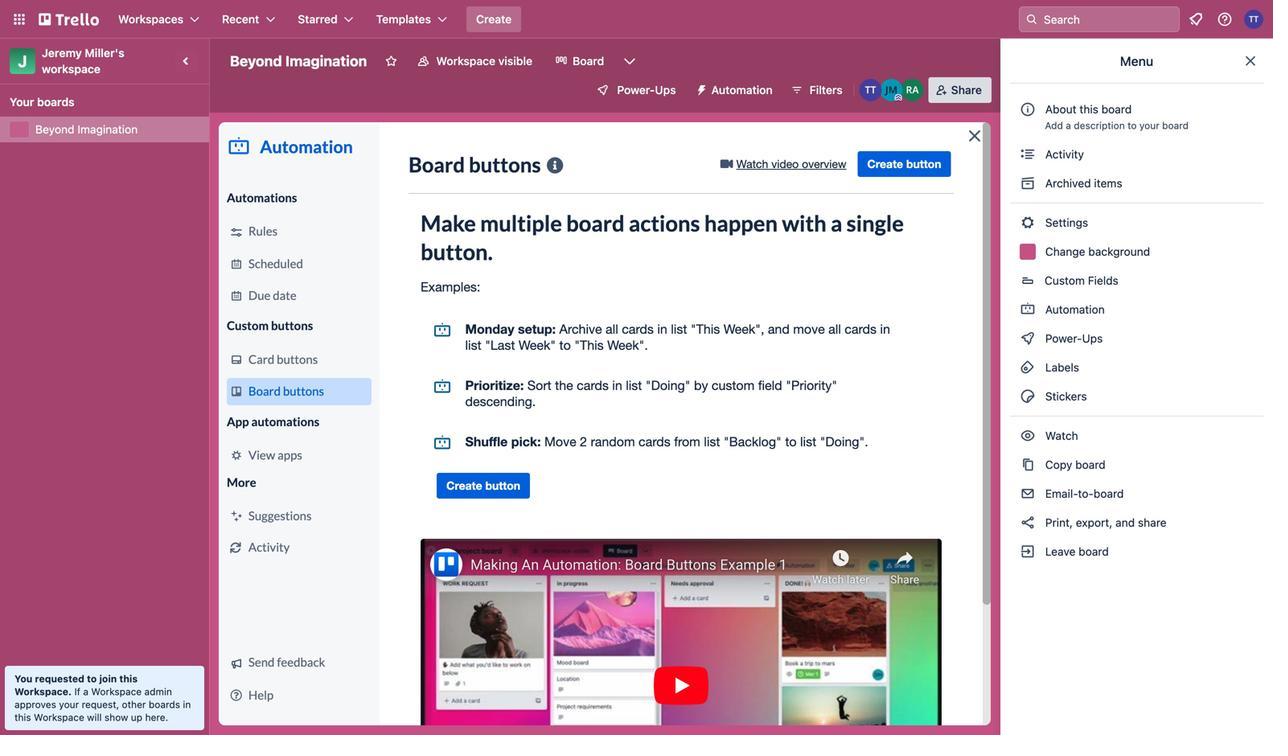 Task type: locate. For each thing, give the bounding box(es) containing it.
2 horizontal spatial this
[[1080, 103, 1099, 116]]

this right join in the bottom left of the page
[[119, 673, 138, 685]]

sm image for settings
[[1020, 215, 1036, 231]]

board up activity "link"
[[1163, 120, 1189, 131]]

templates
[[376, 12, 431, 26]]

1 vertical spatial workspace
[[91, 686, 142, 698]]

print,
[[1046, 516, 1073, 529]]

beyond down recent dropdown button
[[230, 52, 282, 70]]

share
[[1138, 516, 1167, 529]]

0 vertical spatial automation
[[712, 83, 773, 97]]

automation down custom fields
[[1043, 303, 1105, 316]]

about this board add a description to your board
[[1045, 103, 1189, 131]]

sm image left activity
[[1020, 146, 1036, 163]]

automation button
[[689, 77, 783, 103]]

sm image for power-ups
[[1020, 331, 1036, 347]]

boards
[[37, 95, 75, 109], [149, 699, 180, 710]]

power-ups link
[[1011, 326, 1264, 352]]

0 vertical spatial power-ups
[[617, 83, 676, 97]]

show
[[105, 712, 128, 723]]

1 horizontal spatial power-ups
[[1043, 332, 1106, 345]]

3 sm image from the top
[[1020, 428, 1036, 444]]

email-
[[1046, 487, 1079, 500]]

sm image for watch
[[1020, 428, 1036, 444]]

sm image for copy board
[[1020, 457, 1036, 473]]

imagination inside "beyond imagination" link
[[77, 123, 138, 136]]

this
[[1080, 103, 1099, 116], [119, 673, 138, 685], [14, 712, 31, 723]]

0 horizontal spatial automation
[[712, 83, 773, 97]]

filters button
[[786, 77, 848, 103]]

1 sm image from the top
[[1020, 146, 1036, 163]]

leave board link
[[1011, 539, 1264, 565]]

imagination
[[285, 52, 367, 70], [77, 123, 138, 136]]

imagination inside board name text box
[[285, 52, 367, 70]]

0 vertical spatial to
[[1128, 120, 1137, 131]]

power- down customize views icon
[[617, 83, 655, 97]]

a inside if a workspace admin approves your request, other boards in this workspace will show up here.
[[83, 686, 89, 698]]

1 horizontal spatial automation
[[1043, 303, 1105, 316]]

to left join in the bottom left of the page
[[87, 673, 97, 685]]

0 horizontal spatial beyond imagination
[[35, 123, 138, 136]]

ruby anderson (rubyanderson7) image
[[902, 79, 924, 101]]

sm image
[[689, 77, 712, 100], [1020, 175, 1036, 191], [1020, 215, 1036, 231], [1020, 302, 1036, 318], [1020, 331, 1036, 347], [1020, 360, 1036, 376], [1020, 515, 1036, 531], [1020, 544, 1036, 560]]

0 horizontal spatial power-
[[617, 83, 655, 97]]

boards right your
[[37, 95, 75, 109]]

create
[[476, 12, 512, 26]]

0 horizontal spatial power-ups
[[617, 83, 676, 97]]

your inside if a workspace admin approves your request, other boards in this workspace will show up here.
[[59, 699, 79, 710]]

sm image inside power-ups link
[[1020, 331, 1036, 347]]

board up description
[[1102, 103, 1132, 116]]

1 horizontal spatial terry turtle (terryturtle) image
[[1245, 10, 1264, 29]]

0 vertical spatial imagination
[[285, 52, 367, 70]]

1 horizontal spatial your
[[1140, 120, 1160, 131]]

sm image left 'copy'
[[1020, 457, 1036, 473]]

0 horizontal spatial boards
[[37, 95, 75, 109]]

copy
[[1046, 458, 1073, 471]]

1 vertical spatial to
[[87, 673, 97, 685]]

1 vertical spatial power-ups
[[1043, 332, 1106, 345]]

activity link
[[1011, 142, 1264, 167]]

1 vertical spatial automation
[[1043, 303, 1105, 316]]

0 vertical spatial workspace
[[436, 54, 496, 68]]

0 horizontal spatial this
[[14, 712, 31, 723]]

this member is an admin of this board. image
[[895, 94, 902, 101]]

0 vertical spatial ups
[[655, 83, 676, 97]]

beyond imagination
[[230, 52, 367, 70], [35, 123, 138, 136]]

sm image inside leave board link
[[1020, 544, 1036, 560]]

5 sm image from the top
[[1020, 486, 1036, 502]]

requested
[[35, 673, 84, 685]]

beyond imagination link
[[35, 121, 200, 138]]

1 vertical spatial a
[[83, 686, 89, 698]]

sm image left stickers
[[1020, 389, 1036, 405]]

1 vertical spatial this
[[119, 673, 138, 685]]

jeremy miller's workspace
[[42, 46, 127, 76]]

power-ups inside "button"
[[617, 83, 676, 97]]

board up to-
[[1076, 458, 1106, 471]]

beyond imagination down your boards with 1 items element
[[35, 123, 138, 136]]

automation link
[[1011, 297, 1264, 323]]

sm image inside labels link
[[1020, 360, 1036, 376]]

1 vertical spatial beyond
[[35, 123, 74, 136]]

automation left filters button
[[712, 83, 773, 97]]

power-
[[617, 83, 655, 97], [1046, 332, 1083, 345]]

if a workspace admin approves your request, other boards in this workspace will show up here.
[[14, 686, 191, 723]]

sm image inside 'settings' "link"
[[1020, 215, 1036, 231]]

2 sm image from the top
[[1020, 389, 1036, 405]]

board link
[[546, 48, 614, 74]]

0 horizontal spatial ups
[[655, 83, 676, 97]]

this up description
[[1080, 103, 1099, 116]]

boards down admin
[[149, 699, 180, 710]]

terry turtle (terryturtle) image right open information menu icon
[[1245, 10, 1264, 29]]

beyond imagination down starred
[[230, 52, 367, 70]]

templates button
[[367, 6, 457, 32]]

2 vertical spatial workspace
[[34, 712, 84, 723]]

0 vertical spatial a
[[1066, 120, 1072, 131]]

workspace left visible
[[436, 54, 496, 68]]

2 horizontal spatial workspace
[[436, 54, 496, 68]]

sm image inside activity "link"
[[1020, 146, 1036, 163]]

sm image inside archived items link
[[1020, 175, 1036, 191]]

settings
[[1043, 216, 1089, 229]]

change background
[[1043, 245, 1151, 258]]

a
[[1066, 120, 1072, 131], [83, 686, 89, 698]]

0 vertical spatial beyond imagination
[[230, 52, 367, 70]]

your boards with 1 items element
[[10, 93, 191, 112]]

workspace visible button
[[407, 48, 542, 74]]

workspace
[[436, 54, 496, 68], [91, 686, 142, 698], [34, 712, 84, 723]]

beyond
[[230, 52, 282, 70], [35, 123, 74, 136]]

export,
[[1076, 516, 1113, 529]]

jeremy miller (jeremymiller198) image
[[881, 79, 903, 101]]

jeremy
[[42, 46, 82, 60]]

Board name text field
[[222, 48, 375, 74]]

1 horizontal spatial a
[[1066, 120, 1072, 131]]

ups left automation button
[[655, 83, 676, 97]]

1 horizontal spatial beyond
[[230, 52, 282, 70]]

watch
[[1043, 429, 1082, 443]]

0 horizontal spatial to
[[87, 673, 97, 685]]

ups down automation link
[[1083, 332, 1103, 345]]

your up activity "link"
[[1140, 120, 1160, 131]]

1 horizontal spatial power-
[[1046, 332, 1083, 345]]

0 horizontal spatial workspace
[[34, 712, 84, 723]]

your boards
[[10, 95, 75, 109]]

1 vertical spatial imagination
[[77, 123, 138, 136]]

power- up labels
[[1046, 332, 1083, 345]]

primary element
[[0, 0, 1274, 39]]

print, export, and share link
[[1011, 510, 1264, 536]]

sm image for archived items
[[1020, 175, 1036, 191]]

sm image inside email-to-board link
[[1020, 486, 1036, 502]]

about
[[1046, 103, 1077, 116]]

customize views image
[[622, 53, 638, 69]]

power-ups
[[617, 83, 676, 97], [1043, 332, 1106, 345]]

sm image inside stickers link
[[1020, 389, 1036, 405]]

0 vertical spatial boards
[[37, 95, 75, 109]]

filters
[[810, 83, 843, 97]]

recent
[[222, 12, 259, 26]]

imagination down your boards with 1 items element
[[77, 123, 138, 136]]

leave
[[1046, 545, 1076, 558]]

j
[[18, 51, 27, 70]]

up
[[131, 712, 142, 723]]

0 horizontal spatial your
[[59, 699, 79, 710]]

0 vertical spatial your
[[1140, 120, 1160, 131]]

sm image
[[1020, 146, 1036, 163], [1020, 389, 1036, 405], [1020, 428, 1036, 444], [1020, 457, 1036, 473], [1020, 486, 1036, 502]]

1 vertical spatial boards
[[149, 699, 180, 710]]

0 horizontal spatial a
[[83, 686, 89, 698]]

terry turtle (terryturtle) image
[[1245, 10, 1264, 29], [860, 79, 882, 101]]

0 vertical spatial this
[[1080, 103, 1099, 116]]

0 vertical spatial beyond
[[230, 52, 282, 70]]

1 vertical spatial your
[[59, 699, 79, 710]]

imagination down starred 'popup button'
[[285, 52, 367, 70]]

a right add
[[1066, 120, 1072, 131]]

share button
[[929, 77, 992, 103]]

other
[[122, 699, 146, 710]]

a right if
[[83, 686, 89, 698]]

this down approves
[[14, 712, 31, 723]]

1 horizontal spatial imagination
[[285, 52, 367, 70]]

Search field
[[1039, 7, 1180, 31]]

to up activity "link"
[[1128, 120, 1137, 131]]

power-ups button
[[585, 77, 686, 103]]

ups inside "button"
[[655, 83, 676, 97]]

power- inside "button"
[[617, 83, 655, 97]]

1 horizontal spatial beyond imagination
[[230, 52, 367, 70]]

automation
[[712, 83, 773, 97], [1043, 303, 1105, 316]]

your
[[1140, 120, 1160, 131], [59, 699, 79, 710]]

beyond imagination inside board name text box
[[230, 52, 367, 70]]

board
[[1102, 103, 1132, 116], [1163, 120, 1189, 131], [1076, 458, 1106, 471], [1094, 487, 1124, 500], [1079, 545, 1109, 558]]

1 horizontal spatial to
[[1128, 120, 1137, 131]]

change
[[1046, 245, 1086, 258]]

0 vertical spatial power-
[[617, 83, 655, 97]]

4 sm image from the top
[[1020, 457, 1036, 473]]

your down if
[[59, 699, 79, 710]]

1 vertical spatial beyond imagination
[[35, 123, 138, 136]]

archived items link
[[1011, 171, 1264, 196]]

sm image left "email-"
[[1020, 486, 1036, 502]]

power-ups down customize views icon
[[617, 83, 676, 97]]

sm image inside 'print, export, and share' link
[[1020, 515, 1036, 531]]

open information menu image
[[1217, 11, 1233, 27]]

sm image inside watch link
[[1020, 428, 1036, 444]]

terry turtle (terryturtle) image left this member is an admin of this board. image
[[860, 79, 882, 101]]

activity
[[1043, 148, 1084, 161]]

to
[[1128, 120, 1137, 131], [87, 673, 97, 685]]

power-ups up labels
[[1043, 332, 1106, 345]]

1 vertical spatial terry turtle (terryturtle) image
[[860, 79, 882, 101]]

1 horizontal spatial this
[[119, 673, 138, 685]]

board up print, export, and share
[[1094, 487, 1124, 500]]

to inside you requested to join this workspace.
[[87, 673, 97, 685]]

1 horizontal spatial ups
[[1083, 332, 1103, 345]]

ups
[[655, 83, 676, 97], [1083, 332, 1103, 345]]

labels
[[1043, 361, 1080, 374]]

1 vertical spatial ups
[[1083, 332, 1103, 345]]

1 horizontal spatial workspace
[[91, 686, 142, 698]]

workspace down approves
[[34, 712, 84, 723]]

beyond inside board name text box
[[230, 52, 282, 70]]

boards inside if a workspace admin approves your request, other boards in this workspace will show up here.
[[149, 699, 180, 710]]

sm image inside copy board "link"
[[1020, 457, 1036, 473]]

sm image inside automation link
[[1020, 302, 1036, 318]]

fields
[[1088, 274, 1119, 287]]

this inside you requested to join this workspace.
[[119, 673, 138, 685]]

workspace down join in the bottom left of the page
[[91, 686, 142, 698]]

0 horizontal spatial imagination
[[77, 123, 138, 136]]

1 vertical spatial power-
[[1046, 332, 1083, 345]]

1 horizontal spatial boards
[[149, 699, 180, 710]]

workspaces
[[118, 12, 183, 26]]

beyond down your boards
[[35, 123, 74, 136]]

2 vertical spatial this
[[14, 712, 31, 723]]

0 horizontal spatial terry turtle (terryturtle) image
[[860, 79, 882, 101]]

sm image left watch
[[1020, 428, 1036, 444]]



Task type: vqa. For each thing, say whether or not it's contained in the screenshot.
Template Project Management
no



Task type: describe. For each thing, give the bounding box(es) containing it.
share
[[952, 83, 982, 97]]

you requested to join this workspace.
[[14, 673, 138, 698]]

custom fields button
[[1011, 268, 1264, 294]]

will
[[87, 712, 102, 723]]

sm image for automation
[[1020, 302, 1036, 318]]

board down export,
[[1079, 545, 1109, 558]]

0 notifications image
[[1187, 10, 1206, 29]]

workspaces button
[[109, 6, 209, 32]]

back to home image
[[39, 6, 99, 32]]

admin
[[144, 686, 172, 698]]

0 vertical spatial terry turtle (terryturtle) image
[[1245, 10, 1264, 29]]

menu
[[1121, 54, 1154, 69]]

description
[[1074, 120, 1125, 131]]

workspace navigation collapse icon image
[[175, 50, 198, 72]]

this inside if a workspace admin approves your request, other boards in this workspace will show up here.
[[14, 712, 31, 723]]

to inside about this board add a description to your board
[[1128, 120, 1137, 131]]

change background link
[[1011, 239, 1264, 265]]

custom
[[1045, 274, 1085, 287]]

sm image for leave board
[[1020, 544, 1036, 560]]

email-to-board link
[[1011, 481, 1264, 507]]

you
[[14, 673, 32, 685]]

workspace visible
[[436, 54, 533, 68]]

board inside "link"
[[1076, 458, 1106, 471]]

your inside about this board add a description to your board
[[1140, 120, 1160, 131]]

labels link
[[1011, 355, 1264, 381]]

copy board
[[1043, 458, 1106, 471]]

search image
[[1026, 13, 1039, 26]]

watch link
[[1011, 423, 1264, 449]]

here.
[[145, 712, 168, 723]]

copy board link
[[1011, 452, 1264, 478]]

starred
[[298, 12, 338, 26]]

sm image for print, export, and share
[[1020, 515, 1036, 531]]

board
[[573, 54, 604, 68]]

workspace.
[[14, 686, 72, 698]]

archived
[[1046, 177, 1091, 190]]

star or unstar board image
[[385, 55, 398, 68]]

to-
[[1079, 487, 1094, 500]]

approves
[[14, 699, 56, 710]]

automation inside button
[[712, 83, 773, 97]]

stickers
[[1043, 390, 1088, 403]]

join
[[99, 673, 117, 685]]

leave board
[[1043, 545, 1109, 558]]

create button
[[467, 6, 522, 32]]

background
[[1089, 245, 1151, 258]]

starred button
[[288, 6, 363, 32]]

and
[[1116, 516, 1135, 529]]

sm image for email-to-board
[[1020, 486, 1036, 502]]

email-to-board
[[1043, 487, 1124, 500]]

custom fields
[[1045, 274, 1119, 287]]

stickers link
[[1011, 384, 1264, 410]]

in
[[183, 699, 191, 710]]

request,
[[82, 699, 119, 710]]

miller's
[[85, 46, 124, 60]]

workspace inside button
[[436, 54, 496, 68]]

add
[[1045, 120, 1064, 131]]

archived items
[[1043, 177, 1123, 190]]

print, export, and share
[[1043, 516, 1167, 529]]

workspace
[[42, 62, 101, 76]]

sm image for labels
[[1020, 360, 1036, 376]]

items
[[1095, 177, 1123, 190]]

settings link
[[1011, 210, 1264, 236]]

sm image for stickers
[[1020, 389, 1036, 405]]

sm image for activity
[[1020, 146, 1036, 163]]

recent button
[[212, 6, 285, 32]]

if
[[74, 686, 80, 698]]

your
[[10, 95, 34, 109]]

a inside about this board add a description to your board
[[1066, 120, 1072, 131]]

visible
[[499, 54, 533, 68]]

sm image inside automation button
[[689, 77, 712, 100]]

this inside about this board add a description to your board
[[1080, 103, 1099, 116]]

0 horizontal spatial beyond
[[35, 123, 74, 136]]



